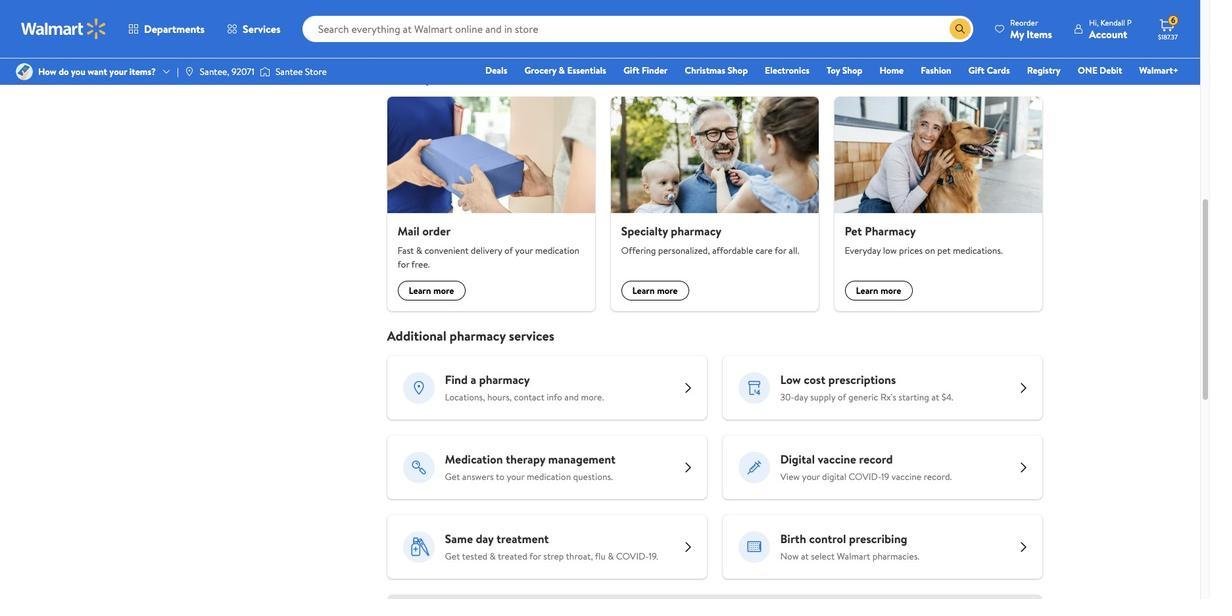 Task type: describe. For each thing, give the bounding box(es) containing it.
one debit link
[[1073, 63, 1129, 78]]

your inside medication therapy management get answers to your medication questions.
[[507, 470, 525, 483]]

grocery & essentials link
[[519, 63, 613, 78]]

rx
[[454, 68, 470, 86]]

birth
[[781, 531, 807, 547]]

your right 'want'
[[109, 65, 127, 78]]

fast
[[398, 244, 414, 257]]

19
[[882, 470, 890, 483]]

reorder my items
[[1011, 17, 1053, 41]]

mail
[[398, 222, 420, 239]]

management
[[549, 451, 616, 467]]

medication inside mail order fast & convenient delivery of your medication for free.
[[536, 244, 580, 257]]

therapy
[[506, 451, 546, 467]]

pharmacies.
[[873, 550, 920, 563]]

walmart+ link
[[1134, 63, 1185, 78]]

gift for gift cards
[[969, 64, 985, 77]]

my
[[1011, 27, 1025, 41]]

gift cards
[[969, 64, 1011, 77]]

learn more for pharmacy
[[857, 284, 902, 297]]

registry link
[[1022, 63, 1067, 78]]

Walmart Site-Wide search field
[[303, 16, 974, 42]]

essentials
[[568, 64, 607, 77]]

$4.
[[942, 390, 954, 403]]

find
[[445, 371, 468, 388]]

cost
[[804, 371, 826, 388]]

prescriptions
[[829, 371, 897, 388]]

 image for santee, 92071
[[184, 66, 195, 77]]

and
[[565, 390, 579, 403]]

grocery & essentials
[[525, 64, 607, 77]]

all
[[409, 68, 422, 86]]

more for pharmacy
[[657, 284, 678, 297]]

for all your rx needs
[[387, 68, 506, 86]]

shop for christmas shop
[[728, 64, 748, 77]]

services
[[243, 22, 281, 36]]

low cost prescriptions. 30-day supply of generic rx's starting at $4. image
[[739, 372, 770, 403]]

p
[[1128, 17, 1133, 28]]

same day treatment get tested & treated for strep throat, flu & covid-19.
[[445, 531, 659, 563]]

you
[[71, 65, 85, 78]]

more for order
[[434, 284, 454, 297]]

at inside low cost prescriptions 30-day supply of generic rx's starting at $4.
[[932, 390, 940, 403]]

$187.37
[[1159, 32, 1179, 41]]

hi,
[[1090, 17, 1099, 28]]

home
[[880, 64, 904, 77]]

prices
[[900, 244, 924, 257]]

additional pharmacy services
[[387, 326, 555, 344]]

hours,
[[488, 390, 512, 403]]

walmart
[[838, 550, 871, 563]]

rx's
[[881, 390, 897, 403]]

mail order list item
[[379, 96, 603, 311]]

departments button
[[117, 13, 216, 45]]

your inside digital vaccine record view your digital covid-19 vaccine record.
[[803, 470, 820, 483]]

strep
[[544, 550, 564, 563]]

pet pharmacy list item
[[827, 96, 1051, 311]]

santee store
[[276, 65, 327, 78]]

services button
[[216, 13, 292, 45]]

toy
[[827, 64, 841, 77]]

items
[[1027, 27, 1053, 41]]

day inside low cost prescriptions 30-day supply of generic rx's starting at $4.
[[795, 390, 809, 403]]

tested
[[462, 550, 488, 563]]

fashion link
[[916, 63, 958, 78]]

6
[[1172, 15, 1176, 26]]

specialty pharmacy list item
[[603, 96, 827, 311]]

19.
[[649, 550, 659, 563]]

medication therapy management. get answers to your medication questions. image
[[403, 451, 435, 483]]

medication
[[445, 451, 503, 467]]

items?
[[129, 65, 156, 78]]

santee
[[276, 65, 303, 78]]

& inside grocery & essentials link
[[559, 64, 565, 77]]

6 $187.37
[[1159, 15, 1179, 41]]

santee,
[[200, 65, 230, 78]]

your inside mail order fast & convenient delivery of your medication for free.
[[515, 244, 533, 257]]

how do you want your items?
[[38, 65, 156, 78]]

specialty
[[622, 222, 668, 239]]

reorder
[[1011, 17, 1039, 28]]

walmart+
[[1140, 64, 1179, 77]]

& right flu
[[608, 550, 614, 563]]

search icon image
[[956, 24, 966, 34]]

one debit
[[1078, 64, 1123, 77]]

answers
[[463, 470, 494, 483]]

needs
[[473, 68, 506, 86]]

at inside birth control prescribing now at select walmart pharmacies.
[[802, 550, 809, 563]]

view link
[[723, 0, 1043, 52]]

 image for santee store
[[260, 65, 270, 78]]

electronics
[[765, 64, 810, 77]]

shop for toy shop
[[843, 64, 863, 77]]

covid- inside same day treatment get tested & treated for strep throat, flu & covid-19.
[[617, 550, 649, 563]]

pet
[[938, 244, 951, 257]]

day inside same day treatment get tested & treated for strep throat, flu & covid-19.
[[476, 531, 494, 547]]

for inside same day treatment get tested & treated for strep throat, flu & covid-19.
[[530, 550, 542, 563]]

electronics link
[[760, 63, 816, 78]]

delivery
[[471, 244, 503, 257]]

convenient
[[425, 244, 469, 257]]

gift finder
[[624, 64, 668, 77]]

of for cost
[[838, 390, 847, 403]]

order
[[423, 222, 451, 239]]

cards
[[987, 64, 1011, 77]]

learn more for order
[[409, 284, 454, 297]]

more for pharmacy
[[881, 284, 902, 297]]

questions.
[[574, 470, 613, 483]]

learn for pet
[[857, 284, 879, 297]]

for inside specialty pharmacy offering personalized, affordable care for all.
[[775, 244, 787, 257]]

digital
[[823, 470, 847, 483]]

low
[[781, 371, 802, 388]]

select
[[812, 550, 835, 563]]

digital vaccine record. view your digital covid-19 vaccine record. image
[[739, 451, 770, 483]]

want
[[88, 65, 107, 78]]

treated
[[498, 550, 528, 563]]

gift for gift finder
[[624, 64, 640, 77]]

view inside button
[[749, 19, 769, 32]]

control
[[810, 531, 847, 547]]



Task type: locate. For each thing, give the bounding box(es) containing it.
digital
[[781, 451, 815, 467]]

1 vertical spatial at
[[802, 550, 809, 563]]

learn for mail
[[409, 284, 431, 297]]

get for same day treatment
[[445, 550, 460, 563]]

& inside mail order fast & convenient delivery of your medication for free.
[[416, 244, 423, 257]]

low
[[884, 244, 897, 257]]

learn inside mail order list item
[[409, 284, 431, 297]]

1 vertical spatial pharmacy
[[450, 326, 506, 344]]

0 vertical spatial at
[[932, 390, 940, 403]]

how
[[38, 65, 56, 78]]

offering
[[622, 244, 656, 257]]

specialty pharmacy offering personalized, affordable care for all.
[[622, 222, 800, 257]]

0 horizontal spatial day
[[476, 531, 494, 547]]

all.
[[789, 244, 800, 257]]

learn inside the pet pharmacy list item
[[857, 284, 879, 297]]

covid- inside digital vaccine record view your digital covid-19 vaccine record.
[[849, 470, 882, 483]]

1 horizontal spatial vaccine
[[892, 470, 922, 483]]

deals
[[486, 64, 508, 77]]

3 more from the left
[[881, 284, 902, 297]]

 image
[[16, 63, 33, 80]]

at left "$4."
[[932, 390, 940, 403]]

services
[[509, 326, 555, 344]]

1 vertical spatial of
[[838, 390, 847, 403]]

contact
[[514, 390, 545, 403]]

walmart image
[[21, 18, 107, 39]]

pharmacy for additional
[[450, 326, 506, 344]]

1 horizontal spatial  image
[[260, 65, 270, 78]]

0 vertical spatial for
[[775, 244, 787, 257]]

0 horizontal spatial at
[[802, 550, 809, 563]]

|
[[177, 65, 179, 78]]

learn more inside mail order list item
[[409, 284, 454, 297]]

1 horizontal spatial covid-
[[849, 470, 882, 483]]

pharmacy inside find a pharmacy locations, hours, contact info and more.
[[479, 371, 530, 388]]

1 learn from the left
[[409, 284, 431, 297]]

1 learn more from the left
[[409, 284, 454, 297]]

of right the supply
[[838, 390, 847, 403]]

get inside medication therapy management get answers to your medication questions.
[[445, 470, 460, 483]]

additional
[[387, 326, 447, 344]]

fashion
[[921, 64, 952, 77]]

1 horizontal spatial learn
[[633, 284, 655, 297]]

learn more inside the pet pharmacy list item
[[857, 284, 902, 297]]

1 horizontal spatial for
[[530, 550, 542, 563]]

of inside mail order fast & convenient delivery of your medication for free.
[[505, 244, 513, 257]]

grocery
[[525, 64, 557, 77]]

2 learn more from the left
[[633, 284, 678, 297]]

2 gift from the left
[[969, 64, 985, 77]]

0 horizontal spatial view
[[749, 19, 769, 32]]

gift
[[624, 64, 640, 77], [969, 64, 985, 77]]

pharmacy inside specialty pharmacy offering personalized, affordable care for all.
[[671, 222, 722, 239]]

of right "delivery"
[[505, 244, 513, 257]]

0 horizontal spatial learn
[[409, 284, 431, 297]]

pet
[[845, 222, 863, 239]]

a
[[471, 371, 477, 388]]

generic
[[849, 390, 879, 403]]

for left all.
[[775, 244, 787, 257]]

locations,
[[445, 390, 485, 403]]

for
[[387, 68, 406, 86]]

schedule link
[[387, 0, 707, 52]]

home link
[[874, 63, 910, 78]]

1 horizontal spatial of
[[838, 390, 847, 403]]

care
[[756, 244, 773, 257]]

schedule
[[414, 19, 450, 32]]

for inside mail order fast & convenient delivery of your medication for free.
[[398, 257, 410, 271]]

of inside low cost prescriptions 30-day supply of generic rx's starting at $4.
[[838, 390, 847, 403]]

pet pharmacy everyday low prices on pet medications.
[[845, 222, 1004, 257]]

Search search field
[[303, 16, 974, 42]]

learn more down offering
[[633, 284, 678, 297]]

learn more for pharmacy
[[633, 284, 678, 297]]

toy shop link
[[821, 63, 869, 78]]

1 horizontal spatial view
[[781, 470, 800, 483]]

for down the fast
[[398, 257, 410, 271]]

92071
[[232, 65, 255, 78]]

everyday
[[845, 244, 881, 257]]

record
[[860, 451, 894, 467]]

1 vertical spatial covid-
[[617, 550, 649, 563]]

covid- down record
[[849, 470, 882, 483]]

1 vertical spatial for
[[398, 257, 410, 271]]

0 vertical spatial get
[[445, 470, 460, 483]]

1 horizontal spatial learn more
[[633, 284, 678, 297]]

gift left cards
[[969, 64, 985, 77]]

1 more from the left
[[434, 284, 454, 297]]

for left strep
[[530, 550, 542, 563]]

shop inside christmas shop link
[[728, 64, 748, 77]]

covid-
[[849, 470, 882, 483], [617, 550, 649, 563]]

learn more inside specialty pharmacy list item
[[633, 284, 678, 297]]

covid- right flu
[[617, 550, 649, 563]]

find a pharmacy. locations, hours, contact info and more. image
[[403, 372, 435, 403]]

get for medication therapy management
[[445, 470, 460, 483]]

1 horizontal spatial gift
[[969, 64, 985, 77]]

view down the digital
[[781, 470, 800, 483]]

my pharmacy dashboard. view order status, manage your family rx's and more. view. image
[[970, 0, 1043, 52]]

list
[[379, 96, 1051, 311]]

medications.
[[954, 244, 1004, 257]]

treatment
[[497, 531, 549, 547]]

more inside mail order list item
[[434, 284, 454, 297]]

more down "convenient"
[[434, 284, 454, 297]]

your right all
[[426, 68, 451, 86]]

medication inside medication therapy management get answers to your medication questions.
[[527, 470, 571, 483]]

day down low
[[795, 390, 809, 403]]

vaccine up digital
[[818, 451, 857, 467]]

1 horizontal spatial at
[[932, 390, 940, 403]]

2 shop from the left
[[843, 64, 863, 77]]

hi, kendall p account
[[1090, 17, 1133, 41]]

learn
[[409, 284, 431, 297], [633, 284, 655, 297], [857, 284, 879, 297]]

starting
[[899, 390, 930, 403]]

0 horizontal spatial shop
[[728, 64, 748, 77]]

0 vertical spatial medication
[[536, 244, 580, 257]]

more down personalized,
[[657, 284, 678, 297]]

get left the answers
[[445, 470, 460, 483]]

2 horizontal spatial learn more
[[857, 284, 902, 297]]

more inside the pet pharmacy list item
[[881, 284, 902, 297]]

medication therapy management get answers to your medication questions.
[[445, 451, 616, 483]]

0 vertical spatial day
[[795, 390, 809, 403]]

0 vertical spatial view
[[749, 19, 769, 32]]

1 vertical spatial medication
[[527, 470, 571, 483]]

at
[[932, 390, 940, 403], [802, 550, 809, 563]]

learn more
[[409, 284, 454, 297], [633, 284, 678, 297], [857, 284, 902, 297]]

affordable
[[713, 244, 754, 257]]

low cost prescriptions 30-day supply of generic rx's starting at $4.
[[781, 371, 954, 403]]

2 horizontal spatial more
[[881, 284, 902, 297]]

get inside same day treatment get tested & treated for strep throat, flu & covid-19.
[[445, 550, 460, 563]]

of for order
[[505, 244, 513, 257]]

2 learn from the left
[[633, 284, 655, 297]]

1 shop from the left
[[728, 64, 748, 77]]

free.
[[412, 257, 430, 271]]

2 more from the left
[[657, 284, 678, 297]]

find a pharmacy locations, hours, contact info and more.
[[445, 371, 604, 403]]

 image right 92071
[[260, 65, 270, 78]]

view inside digital vaccine record view your digital covid-19 vaccine record.
[[781, 470, 800, 483]]

more.
[[581, 390, 604, 403]]

0 horizontal spatial more
[[434, 284, 454, 297]]

learn inside specialty pharmacy list item
[[633, 284, 655, 297]]

learn down offering
[[633, 284, 655, 297]]

shop right toy
[[843, 64, 863, 77]]

christmas shop link
[[679, 63, 754, 78]]

gift finder link
[[618, 63, 674, 78]]

shop inside toy shop link
[[843, 64, 863, 77]]

1 gift from the left
[[624, 64, 640, 77]]

1 horizontal spatial day
[[795, 390, 809, 403]]

pharmacy for specialty
[[671, 222, 722, 239]]

day up tested
[[476, 531, 494, 547]]

christmas
[[685, 64, 726, 77]]

shop right christmas
[[728, 64, 748, 77]]

1 vertical spatial get
[[445, 550, 460, 563]]

learn down free.
[[409, 284, 431, 297]]

1 vertical spatial vaccine
[[892, 470, 922, 483]]

more inside specialty pharmacy list item
[[657, 284, 678, 297]]

same day treatment. get tested and treated for strep throat, flu and covid nineteen. learn more. image
[[403, 531, 435, 562]]

gift left finder at top
[[624, 64, 640, 77]]

schedule a vaccine. stay protected against the flu, covid-19 and more. schedule. image
[[635, 0, 707, 52]]

debit
[[1100, 64, 1123, 77]]

one
[[1078, 64, 1098, 77]]

medication
[[536, 244, 580, 257], [527, 470, 571, 483]]

0 horizontal spatial gift
[[624, 64, 640, 77]]

gift cards link
[[963, 63, 1017, 78]]

& right tested
[[490, 550, 496, 563]]

0 vertical spatial vaccine
[[818, 451, 857, 467]]

personalized,
[[659, 244, 710, 257]]

3 learn from the left
[[857, 284, 879, 297]]

 image
[[260, 65, 270, 78], [184, 66, 195, 77]]

1 get from the top
[[445, 470, 460, 483]]

view up electronics link
[[749, 19, 769, 32]]

on
[[926, 244, 936, 257]]

day
[[795, 390, 809, 403], [476, 531, 494, 547]]

1 horizontal spatial shop
[[843, 64, 863, 77]]

more down low
[[881, 284, 902, 297]]

your right "delivery"
[[515, 244, 533, 257]]

30-
[[781, 390, 795, 403]]

at right now
[[802, 550, 809, 563]]

2 get from the top
[[445, 550, 460, 563]]

supply
[[811, 390, 836, 403]]

list containing mail order
[[379, 96, 1051, 311]]

view
[[749, 19, 769, 32], [781, 470, 800, 483]]

learn for specialty
[[633, 284, 655, 297]]

pharmacy up personalized,
[[671, 222, 722, 239]]

& right grocery
[[559, 64, 565, 77]]

your down the digital
[[803, 470, 820, 483]]

1 vertical spatial day
[[476, 531, 494, 547]]

3 learn more from the left
[[857, 284, 902, 297]]

your
[[109, 65, 127, 78], [426, 68, 451, 86], [515, 244, 533, 257], [507, 470, 525, 483], [803, 470, 820, 483]]

mail order fast & convenient delivery of your medication for free.
[[398, 222, 580, 271]]

2 horizontal spatial for
[[775, 244, 787, 257]]

flu
[[595, 550, 606, 563]]

0 vertical spatial of
[[505, 244, 513, 257]]

0 horizontal spatial for
[[398, 257, 410, 271]]

0 horizontal spatial of
[[505, 244, 513, 257]]

throat,
[[566, 550, 593, 563]]

0 horizontal spatial learn more
[[409, 284, 454, 297]]

1 vertical spatial view
[[781, 470, 800, 483]]

get down same
[[445, 550, 460, 563]]

2 horizontal spatial learn
[[857, 284, 879, 297]]

account
[[1090, 27, 1128, 41]]

2 vertical spatial for
[[530, 550, 542, 563]]

0 horizontal spatial covid-
[[617, 550, 649, 563]]

0 horizontal spatial  image
[[184, 66, 195, 77]]

0 vertical spatial covid-
[[849, 470, 882, 483]]

finder
[[642, 64, 668, 77]]

& right the fast
[[416, 244, 423, 257]]

learn more down low
[[857, 284, 902, 297]]

your right the to on the bottom left of the page
[[507, 470, 525, 483]]

pharmacy up hours,
[[479, 371, 530, 388]]

2 vertical spatial pharmacy
[[479, 371, 530, 388]]

 image right |
[[184, 66, 195, 77]]

vaccine right '19'
[[892, 470, 922, 483]]

pharmacy up a
[[450, 326, 506, 344]]

birth control prescribing. now at select walmart pharmacies. image
[[739, 531, 770, 562]]

learn more down free.
[[409, 284, 454, 297]]

learn down the everyday on the right top of the page
[[857, 284, 879, 297]]

0 vertical spatial pharmacy
[[671, 222, 722, 239]]

0 horizontal spatial vaccine
[[818, 451, 857, 467]]

same
[[445, 531, 473, 547]]

do
[[59, 65, 69, 78]]

registry
[[1028, 64, 1061, 77]]

kendall
[[1101, 17, 1126, 28]]

of
[[505, 244, 513, 257], [838, 390, 847, 403]]

1 horizontal spatial more
[[657, 284, 678, 297]]

schedule button
[[403, 15, 461, 36]]

for
[[775, 244, 787, 257], [398, 257, 410, 271], [530, 550, 542, 563]]

digital vaccine record view your digital covid-19 vaccine record.
[[781, 451, 953, 483]]



Task type: vqa. For each thing, say whether or not it's contained in the screenshot.
first Best from left
no



